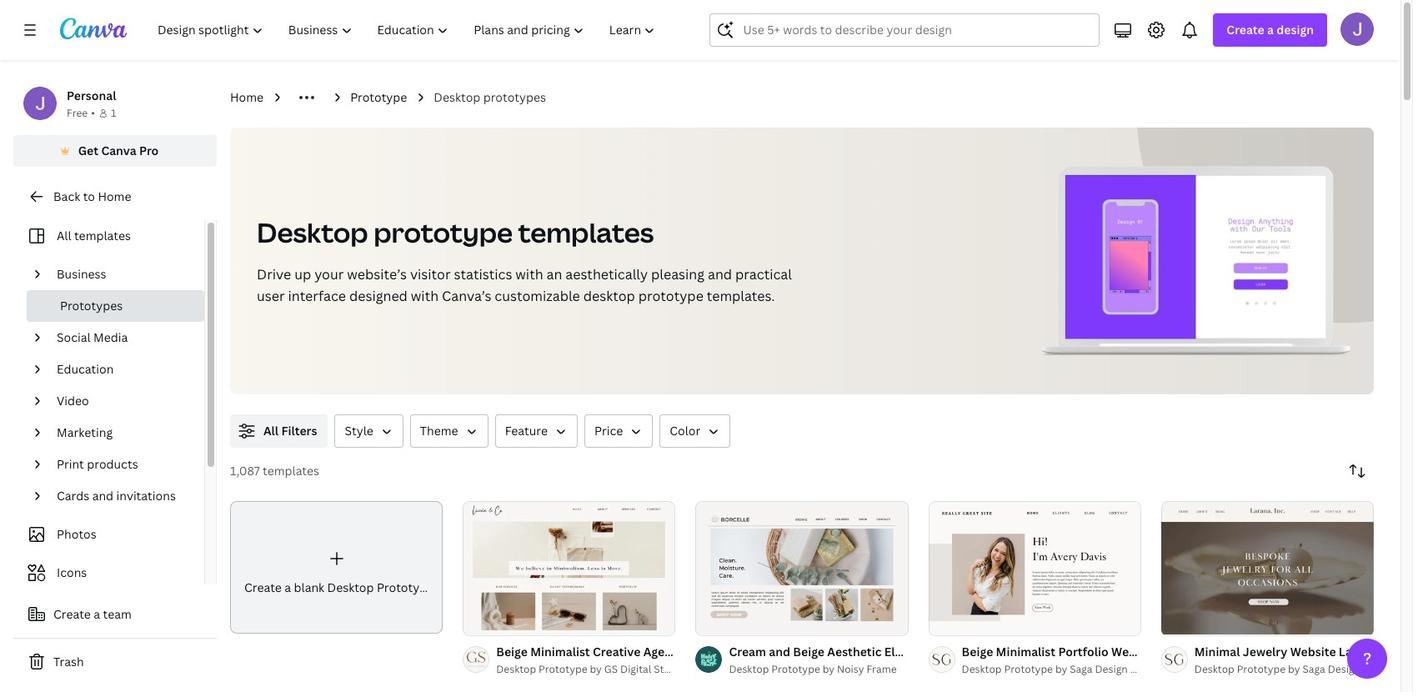 Task type: vqa. For each thing, say whether or not it's contained in the screenshot.
All within the button
yes



Task type: describe. For each thing, give the bounding box(es) containing it.
1 right •
[[111, 106, 116, 120]]

create a blank desktop prototype element
[[230, 501, 443, 634]]

customizable
[[495, 287, 580, 305]]

business link
[[50, 258, 194, 290]]

templates for all templates
[[74, 228, 131, 243]]

1 for the cream and beige aesthetic elegant online portfolio shop desktop prototype image
[[707, 615, 712, 628]]

minimal jewelry website landing page desktop prototype by saga design studio
[[1195, 643, 1413, 676]]

aesthetically
[[566, 265, 648, 283]]

theme
[[420, 423, 458, 439]]

print products
[[57, 456, 138, 472]]

1,087
[[230, 463, 260, 479]]

back to home
[[53, 188, 131, 204]]

education
[[57, 361, 114, 377]]

trash link
[[13, 645, 217, 679]]

templates.
[[707, 287, 775, 305]]

1,087 templates
[[230, 463, 319, 479]]

business
[[57, 266, 106, 282]]

website inside beige minimalist creative agency website desktop prototype desktop prototype by gs digital studio
[[688, 643, 734, 659]]

minimal jewelry website landing page desktop prototype image
[[1161, 502, 1374, 635]]

desktop prototype by saga design studio link for portfolio
[[962, 661, 1162, 678]]

designed
[[349, 287, 408, 305]]

portfolio
[[1058, 643, 1109, 659]]

invitations
[[116, 488, 176, 504]]

and inside drive up your website's visitor statistics with an aesthetically pleasing and practical user interface designed with canva's customizable desktop prototype templates.
[[708, 265, 732, 283]]

jewelry
[[1243, 643, 1288, 659]]

cards and invitations link
[[50, 480, 194, 512]]

color
[[670, 423, 701, 439]]

4
[[959, 615, 964, 628]]

all templates link
[[23, 220, 194, 252]]

studio inside beige minimalist portfolio website desktop prototype desktop prototype by saga design studio
[[1130, 662, 1162, 676]]

team
[[103, 606, 132, 622]]

desktop prototype by saga design studio link for website
[[1195, 661, 1395, 678]]

prototype inside drive up your website's visitor statistics with an aesthetically pleasing and practical user interface designed with canva's customizable desktop prototype templates.
[[638, 287, 704, 305]]

social
[[57, 329, 91, 345]]

Search search field
[[743, 14, 1089, 46]]

cream and beige aesthetic elegant online portfolio shop desktop prototype image
[[696, 502, 909, 635]]

user
[[257, 287, 285, 305]]

to
[[83, 188, 95, 204]]

website inside beige minimalist portfolio website desktop prototype desktop prototype by saga design studio
[[1111, 643, 1157, 659]]

Sort by button
[[1341, 454, 1374, 488]]

practical
[[735, 265, 792, 283]]

price
[[594, 423, 623, 439]]

drive
[[257, 265, 291, 283]]

feature button
[[495, 414, 578, 448]]

up
[[294, 265, 311, 283]]

minimal
[[1195, 643, 1240, 659]]

digital
[[620, 662, 651, 676]]

pleasing
[[651, 265, 705, 283]]

theme button
[[410, 414, 488, 448]]

studio inside minimal jewelry website landing page desktop prototype by saga design studio
[[1363, 662, 1395, 676]]

a for blank
[[285, 579, 291, 595]]

back to home link
[[13, 180, 217, 213]]

create a team
[[53, 606, 132, 622]]

prototypes
[[60, 298, 123, 314]]

minimalist for portfolio
[[996, 643, 1056, 659]]

create for create a team
[[53, 606, 91, 622]]

all filters
[[263, 423, 317, 439]]

create a blank desktop prototype link
[[230, 501, 443, 634]]

get canva pro
[[78, 143, 159, 158]]

trash
[[53, 654, 84, 670]]

•
[[91, 106, 95, 120]]

noisy
[[837, 662, 864, 676]]

beige minimalist portfolio website desktop prototype desktop prototype by saga design studio
[[962, 643, 1267, 676]]

desktop prototype templates
[[257, 214, 654, 250]]

print products link
[[50, 449, 194, 480]]

1 of 4 link
[[929, 501, 1141, 635]]

feature
[[505, 423, 548, 439]]

beige minimalist creative agency website desktop prototype desktop prototype by gs digital studio
[[496, 643, 844, 676]]

free •
[[67, 106, 95, 120]]

social media
[[57, 329, 128, 345]]

photos link
[[23, 519, 194, 550]]

photos
[[57, 526, 96, 542]]

education link
[[50, 354, 194, 385]]

1 of 5 link for desktop prototype by noisy frame
[[696, 501, 909, 635]]

1 of from the left
[[714, 615, 724, 628]]

frame
[[867, 662, 897, 676]]

style button
[[335, 414, 403, 448]]

media
[[93, 329, 128, 345]]

get
[[78, 143, 98, 158]]

style
[[345, 423, 373, 439]]

get canva pro button
[[13, 135, 217, 167]]

saga inside beige minimalist portfolio website desktop prototype desktop prototype by saga design studio
[[1070, 662, 1093, 676]]

1 of 4
[[940, 615, 964, 628]]

social media link
[[50, 322, 194, 354]]

a for team
[[94, 606, 100, 622]]



Task type: locate. For each thing, give the bounding box(es) containing it.
0 vertical spatial prototype
[[374, 214, 513, 250]]

by left noisy
[[823, 662, 835, 676]]

saga down minimal jewelry website landing page link
[[1303, 662, 1326, 676]]

all left filters
[[263, 423, 279, 439]]

minimalist inside beige minimalist creative agency website desktop prototype desktop prototype by gs digital studio
[[530, 643, 590, 659]]

templates
[[518, 214, 654, 250], [74, 228, 131, 243], [263, 463, 319, 479]]

2 5 from the left
[[1191, 615, 1197, 628]]

top level navigation element
[[147, 13, 670, 47]]

1 vertical spatial with
[[411, 287, 439, 305]]

and right cards at the bottom of the page
[[92, 488, 114, 504]]

1 of 5 link
[[696, 501, 909, 635], [1161, 501, 1374, 635]]

with down visitor
[[411, 287, 439, 305]]

1 by from the left
[[590, 662, 602, 676]]

0 horizontal spatial desktop prototype by saga design studio link
[[962, 661, 1162, 678]]

a for design
[[1267, 22, 1274, 38]]

marketing
[[57, 424, 113, 440]]

0 horizontal spatial templates
[[74, 228, 131, 243]]

of up beige minimalist creative agency website desktop prototype link
[[714, 615, 724, 628]]

1 horizontal spatial create
[[244, 579, 282, 595]]

templates up "aesthetically"
[[518, 214, 654, 250]]

a left blank on the bottom left of the page
[[285, 579, 291, 595]]

0 horizontal spatial studio
[[654, 662, 686, 676]]

0 horizontal spatial minimalist
[[530, 643, 590, 659]]

all for all filters
[[263, 423, 279, 439]]

1 horizontal spatial design
[[1328, 662, 1361, 676]]

beige minimalist creative agency website desktop prototype link
[[496, 643, 844, 661]]

beige up desktop prototype by gs digital studio link
[[496, 643, 528, 659]]

1 vertical spatial home
[[98, 188, 131, 204]]

desktop prototype by noisy frame
[[729, 662, 897, 676]]

create left design on the right top
[[1227, 22, 1265, 38]]

1 horizontal spatial desktop prototype by saga design studio link
[[1195, 661, 1395, 678]]

1 horizontal spatial home
[[230, 89, 264, 105]]

your
[[314, 265, 344, 283]]

blank
[[294, 579, 324, 595]]

0 horizontal spatial prototype
[[374, 214, 513, 250]]

create a design
[[1227, 22, 1314, 38]]

1 vertical spatial and
[[92, 488, 114, 504]]

home
[[230, 89, 264, 105], [98, 188, 131, 204]]

1 horizontal spatial beige
[[962, 643, 993, 659]]

of inside 'link'
[[947, 615, 956, 628]]

5 for desktop prototype by saga design studio
[[1191, 615, 1197, 628]]

website's
[[347, 265, 407, 283]]

1 horizontal spatial saga
[[1303, 662, 1326, 676]]

3 by from the left
[[1056, 662, 1068, 676]]

1 vertical spatial create
[[244, 579, 282, 595]]

price button
[[584, 414, 653, 448]]

a inside dropdown button
[[1267, 22, 1274, 38]]

of up 'beige minimalist portfolio website desktop prototype' link at the right bottom
[[1180, 615, 1189, 628]]

with up customizable
[[516, 265, 543, 283]]

2 horizontal spatial website
[[1290, 643, 1336, 659]]

2 desktop prototype by saga design studio link from the left
[[1195, 661, 1395, 678]]

1 design from the left
[[1095, 662, 1128, 676]]

desktop prototype by gs digital studio link
[[496, 661, 686, 678]]

desktop inside minimal jewelry website landing page desktop prototype by saga design studio
[[1195, 662, 1235, 676]]

desktop prototype templates image
[[1018, 128, 1374, 394], [1066, 175, 1327, 339]]

a left team
[[94, 606, 100, 622]]

0 vertical spatial create
[[1227, 22, 1265, 38]]

5
[[726, 615, 731, 628], [1191, 615, 1197, 628]]

5 for desktop prototype by noisy frame
[[726, 615, 731, 628]]

a inside button
[[94, 606, 100, 622]]

an
[[547, 265, 562, 283]]

creative
[[593, 643, 641, 659]]

a
[[1267, 22, 1274, 38], [285, 579, 291, 595], [94, 606, 100, 622]]

prototype
[[374, 214, 513, 250], [638, 287, 704, 305]]

templates inside all templates link
[[74, 228, 131, 243]]

desktop prototype by noisy frame link
[[729, 661, 909, 678]]

1
[[111, 106, 116, 120], [707, 615, 712, 628], [940, 615, 945, 628], [1173, 615, 1178, 628]]

create a team button
[[13, 598, 217, 631]]

1 horizontal spatial with
[[516, 265, 543, 283]]

color button
[[660, 414, 731, 448]]

saga inside minimal jewelry website landing page desktop prototype by saga design studio
[[1303, 662, 1326, 676]]

templates down all filters
[[263, 463, 319, 479]]

by inside beige minimalist portfolio website desktop prototype desktop prototype by saga design studio
[[1056, 662, 1068, 676]]

1 up beige minimalist creative agency website desktop prototype link
[[707, 615, 712, 628]]

2 1 of 5 link from the left
[[1161, 501, 1374, 635]]

3 of from the left
[[1180, 615, 1189, 628]]

landing
[[1339, 643, 1384, 659]]

by
[[590, 662, 602, 676], [823, 662, 835, 676], [1056, 662, 1068, 676], [1288, 662, 1300, 676]]

all filters button
[[230, 414, 328, 448]]

of
[[714, 615, 724, 628], [947, 615, 956, 628], [1180, 615, 1189, 628]]

1 of 5
[[707, 615, 731, 628], [1173, 615, 1197, 628]]

studio down landing
[[1363, 662, 1395, 676]]

2 horizontal spatial a
[[1267, 22, 1274, 38]]

design inside beige minimalist portfolio website desktop prototype desktop prototype by saga design studio
[[1095, 662, 1128, 676]]

2 vertical spatial create
[[53, 606, 91, 622]]

1 for beige minimalist portfolio website desktop prototype image
[[940, 615, 945, 628]]

1 horizontal spatial all
[[263, 423, 279, 439]]

create for create a design
[[1227, 22, 1265, 38]]

minimalist up desktop prototype by gs digital studio link
[[530, 643, 590, 659]]

print
[[57, 456, 84, 472]]

0 horizontal spatial 1 of 5
[[707, 615, 731, 628]]

0 vertical spatial a
[[1267, 22, 1274, 38]]

by inside beige minimalist creative agency website desktop prototype desktop prototype by gs digital studio
[[590, 662, 602, 676]]

0 horizontal spatial all
[[57, 228, 71, 243]]

by inside minimal jewelry website landing page desktop prototype by saga design studio
[[1288, 662, 1300, 676]]

1 horizontal spatial templates
[[263, 463, 319, 479]]

of left 4
[[947, 615, 956, 628]]

a left design on the right top
[[1267, 22, 1274, 38]]

0 horizontal spatial a
[[94, 606, 100, 622]]

prototypes
[[483, 89, 546, 105]]

create down icons
[[53, 606, 91, 622]]

1 inside 1 of 4 'link'
[[940, 615, 945, 628]]

design
[[1277, 22, 1314, 38]]

all for all templates
[[57, 228, 71, 243]]

None search field
[[710, 13, 1100, 47]]

home link
[[230, 88, 264, 107]]

by left gs
[[590, 662, 602, 676]]

2 website from the left
[[1111, 643, 1157, 659]]

create inside button
[[53, 606, 91, 622]]

desktop prototype by saga design studio link down jewelry
[[1195, 661, 1395, 678]]

1 beige from the left
[[496, 643, 528, 659]]

1 of 5 up beige minimalist creative agency website desktop prototype link
[[707, 615, 731, 628]]

beige down 4
[[962, 643, 993, 659]]

1 horizontal spatial website
[[1111, 643, 1157, 659]]

1 horizontal spatial of
[[947, 615, 956, 628]]

1 vertical spatial all
[[263, 423, 279, 439]]

prototype link
[[350, 88, 407, 107]]

gs
[[604, 662, 618, 676]]

beige inside beige minimalist portfolio website desktop prototype desktop prototype by saga design studio
[[962, 643, 993, 659]]

video link
[[50, 385, 194, 417]]

create a design button
[[1213, 13, 1327, 47]]

3 studio from the left
[[1363, 662, 1395, 676]]

create inside dropdown button
[[1227, 22, 1265, 38]]

minimalist for creative
[[530, 643, 590, 659]]

minimal jewelry website landing page link
[[1195, 643, 1413, 661]]

1 minimalist from the left
[[530, 643, 590, 659]]

of for beige minimalist portfolio website desktop prototype
[[947, 615, 956, 628]]

prototype down 'pleasing'
[[638, 287, 704, 305]]

by down minimal jewelry website landing page link
[[1288, 662, 1300, 676]]

0 vertical spatial all
[[57, 228, 71, 243]]

2 vertical spatial a
[[94, 606, 100, 622]]

beige minimalist portfolio website desktop prototype link
[[962, 643, 1267, 661]]

1 saga from the left
[[1070, 662, 1093, 676]]

with
[[516, 265, 543, 283], [411, 287, 439, 305]]

icons link
[[23, 557, 194, 589]]

canva
[[101, 143, 136, 158]]

1 horizontal spatial 5
[[1191, 615, 1197, 628]]

create left blank on the bottom left of the page
[[244, 579, 282, 595]]

1 horizontal spatial a
[[285, 579, 291, 595]]

5 up beige minimalist creative agency website desktop prototype link
[[726, 615, 731, 628]]

1 vertical spatial a
[[285, 579, 291, 595]]

1 horizontal spatial 1 of 5
[[1173, 615, 1197, 628]]

prototype inside minimal jewelry website landing page desktop prototype by saga design studio
[[1237, 662, 1286, 676]]

0 horizontal spatial home
[[98, 188, 131, 204]]

1 5 from the left
[[726, 615, 731, 628]]

beige for beige minimalist creative agency website desktop prototype
[[496, 643, 528, 659]]

templates for 1,087 templates
[[263, 463, 319, 479]]

desktop prototype by saga design studio link down portfolio
[[962, 661, 1162, 678]]

create for create a blank desktop prototype
[[244, 579, 282, 595]]

1 for minimal jewelry website landing page desktop prototype image
[[1173, 615, 1178, 628]]

0 horizontal spatial and
[[92, 488, 114, 504]]

2 horizontal spatial studio
[[1363, 662, 1395, 676]]

0 horizontal spatial 5
[[726, 615, 731, 628]]

1 vertical spatial prototype
[[638, 287, 704, 305]]

2 minimalist from the left
[[996, 643, 1056, 659]]

website inside minimal jewelry website landing page desktop prototype by saga design studio
[[1290, 643, 1336, 659]]

0 vertical spatial with
[[516, 265, 543, 283]]

2 of from the left
[[947, 615, 956, 628]]

minimalist left portfolio
[[996, 643, 1056, 659]]

studio down beige minimalist creative agency website desktop prototype link
[[654, 662, 686, 676]]

prototype
[[350, 89, 407, 105], [377, 579, 434, 595], [787, 643, 844, 659], [1210, 643, 1267, 659], [539, 662, 587, 676], [771, 662, 820, 676], [1004, 662, 1053, 676], [1237, 662, 1286, 676]]

create a blank desktop prototype
[[244, 579, 434, 595]]

website right jewelry
[[1290, 643, 1336, 659]]

website right portfolio
[[1111, 643, 1157, 659]]

1 horizontal spatial minimalist
[[996, 643, 1056, 659]]

0 vertical spatial home
[[230, 89, 264, 105]]

1 of 5 for desktop prototype by saga design studio
[[1173, 615, 1197, 628]]

pro
[[139, 143, 159, 158]]

1 up 'beige minimalist portfolio website desktop prototype' link at the right bottom
[[1173, 615, 1178, 628]]

all templates
[[57, 228, 131, 243]]

0 horizontal spatial saga
[[1070, 662, 1093, 676]]

marketing link
[[50, 417, 194, 449]]

and inside cards and invitations link
[[92, 488, 114, 504]]

canva's
[[442, 287, 491, 305]]

templates down back to home
[[74, 228, 131, 243]]

0 horizontal spatial beige
[[496, 643, 528, 659]]

desktop
[[434, 89, 481, 105], [257, 214, 368, 250], [327, 579, 374, 595], [736, 643, 784, 659], [1160, 643, 1207, 659], [496, 662, 536, 676], [729, 662, 769, 676], [962, 662, 1002, 676], [1195, 662, 1235, 676]]

design inside minimal jewelry website landing page desktop prototype by saga design studio
[[1328, 662, 1361, 676]]

0 vertical spatial and
[[708, 265, 732, 283]]

agency
[[643, 643, 685, 659]]

0 horizontal spatial of
[[714, 615, 724, 628]]

1 of 5 link for desktop prototype by saga design studio
[[1161, 501, 1374, 635]]

studio
[[654, 662, 686, 676], [1130, 662, 1162, 676], [1363, 662, 1395, 676]]

all down back on the left of page
[[57, 228, 71, 243]]

2 horizontal spatial of
[[1180, 615, 1189, 628]]

design down 'beige minimalist portfolio website desktop prototype' link at the right bottom
[[1095, 662, 1128, 676]]

1 of 5 up minimal
[[1173, 615, 1197, 628]]

by down portfolio
[[1056, 662, 1068, 676]]

1 horizontal spatial 1 of 5 link
[[1161, 501, 1374, 635]]

2 studio from the left
[[1130, 662, 1162, 676]]

2 1 of 5 from the left
[[1173, 615, 1197, 628]]

2 by from the left
[[823, 662, 835, 676]]

visitor
[[410, 265, 451, 283]]

5 up minimal
[[1191, 615, 1197, 628]]

1 desktop prototype by saga design studio link from the left
[[962, 661, 1162, 678]]

saga down portfolio
[[1070, 662, 1093, 676]]

desktop prototype by saga design studio link
[[962, 661, 1162, 678], [1195, 661, 1395, 678]]

0 horizontal spatial website
[[688, 643, 734, 659]]

website right agency on the bottom left
[[688, 643, 734, 659]]

drive up your website's visitor statistics with an aesthetically pleasing and practical user interface designed with canva's customizable desktop prototype templates.
[[257, 265, 792, 305]]

0 horizontal spatial with
[[411, 287, 439, 305]]

1 horizontal spatial and
[[708, 265, 732, 283]]

2 design from the left
[[1328, 662, 1361, 676]]

products
[[87, 456, 138, 472]]

personal
[[67, 88, 116, 103]]

2 horizontal spatial create
[[1227, 22, 1265, 38]]

jacob simon image
[[1341, 13, 1374, 46]]

interface
[[288, 287, 346, 305]]

statistics
[[454, 265, 512, 283]]

minimalist inside beige minimalist portfolio website desktop prototype desktop prototype by saga design studio
[[996, 643, 1056, 659]]

cards
[[57, 488, 89, 504]]

0 horizontal spatial design
[[1095, 662, 1128, 676]]

cards and invitations
[[57, 488, 176, 504]]

1 website from the left
[[688, 643, 734, 659]]

prototype up visitor
[[374, 214, 513, 250]]

all inside button
[[263, 423, 279, 439]]

2 horizontal spatial templates
[[518, 214, 654, 250]]

3 website from the left
[[1290, 643, 1336, 659]]

beige for beige minimalist portfolio website desktop prototype
[[962, 643, 993, 659]]

1 1 of 5 link from the left
[[696, 501, 909, 635]]

0 horizontal spatial 1 of 5 link
[[696, 501, 909, 635]]

desktop prototypes
[[434, 89, 546, 105]]

0 horizontal spatial create
[[53, 606, 91, 622]]

1 studio from the left
[[654, 662, 686, 676]]

all
[[57, 228, 71, 243], [263, 423, 279, 439]]

2 beige from the left
[[962, 643, 993, 659]]

of for minimal jewelry website landing page
[[1180, 615, 1189, 628]]

1 horizontal spatial prototype
[[638, 287, 704, 305]]

filters
[[281, 423, 317, 439]]

4 by from the left
[[1288, 662, 1300, 676]]

page
[[1387, 643, 1413, 659]]

and up templates.
[[708, 265, 732, 283]]

2 saga from the left
[[1303, 662, 1326, 676]]

design down landing
[[1328, 662, 1361, 676]]

studio inside beige minimalist creative agency website desktop prototype desktop prototype by gs digital studio
[[654, 662, 686, 676]]

desktop
[[583, 287, 635, 305]]

1 of 5 for desktop prototype by noisy frame
[[707, 615, 731, 628]]

beige minimalist creative agency website desktop prototype image
[[463, 502, 676, 635]]

beige minimalist portfolio website desktop prototype image
[[929, 502, 1141, 635]]

icons
[[57, 564, 87, 580]]

beige inside beige minimalist creative agency website desktop prototype desktop prototype by gs digital studio
[[496, 643, 528, 659]]

1 left 4
[[940, 615, 945, 628]]

1 horizontal spatial studio
[[1130, 662, 1162, 676]]

1 1 of 5 from the left
[[707, 615, 731, 628]]

studio down 'beige minimalist portfolio website desktop prototype' link at the right bottom
[[1130, 662, 1162, 676]]



